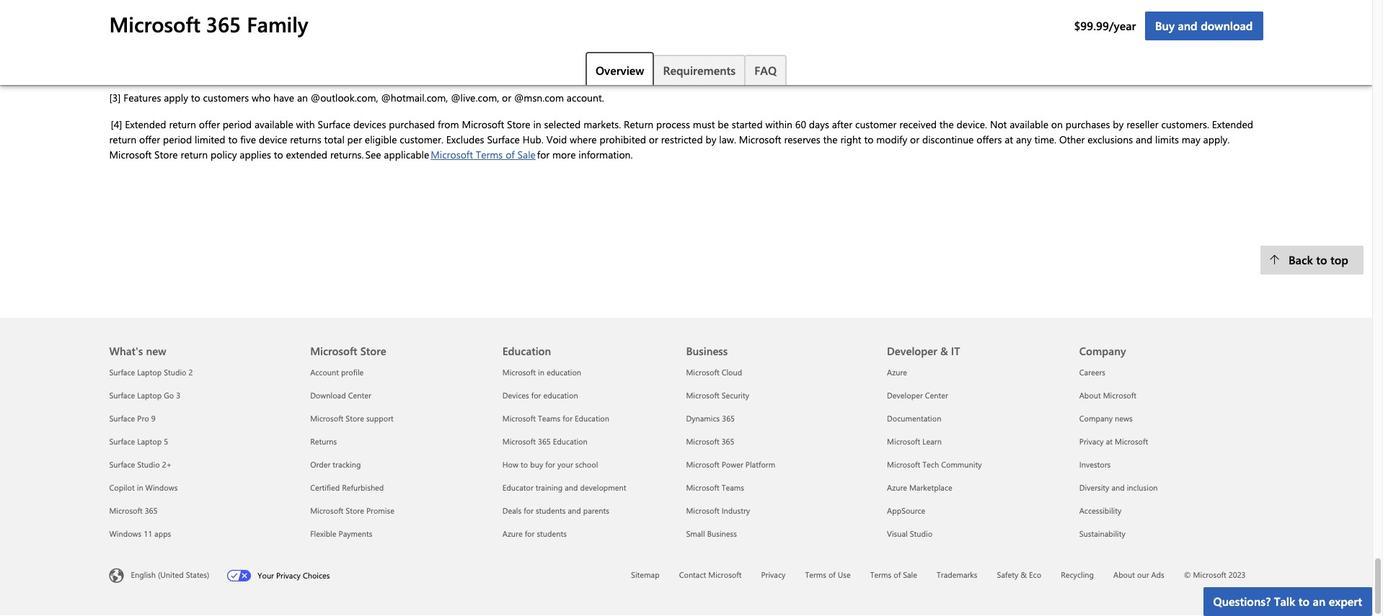 Task type: describe. For each thing, give the bounding box(es) containing it.
.
[[388, 23, 390, 36]]

surface pro 9 link
[[109, 414, 156, 424]]

store for microsoft store promise
[[346, 506, 364, 517]]

microsoft up "how to buy for your school"
[[503, 437, 536, 448]]

1 vertical spatial microsoft 365 link
[[109, 506, 158, 517]]

of for terms of sale
[[894, 570, 901, 581]]

your
[[258, 571, 274, 582]]

small business
[[686, 529, 737, 540]]

any
[[1016, 133, 1032, 147]]

with inside . sign in with the microsoft account that you used to buy your subscription, and then turn off recurring billing. then, your subscription will automatically expire when your remaining subscription time is up. for details, see "
[[426, 23, 445, 36]]

©
[[1185, 570, 1192, 581]]

0 vertical spatial offer
[[199, 118, 220, 132]]

and inside button
[[1178, 18, 1198, 33]]

sustainability
[[1080, 529, 1126, 540]]

the right visiting
[[271, 23, 285, 36]]

sitemap link
[[631, 570, 660, 581]]

device
[[259, 133, 287, 147]]

microsoft down download
[[310, 414, 344, 424]]

education for devices for education
[[544, 391, 578, 401]]

azure link
[[887, 367, 908, 378]]

surface laptop studio 2 link
[[109, 367, 193, 378]]

microsoft right the contact
[[709, 570, 742, 581]]

1 vertical spatial business
[[708, 529, 737, 540]]

2 available from the left
[[1010, 118, 1049, 132]]

for down hub.
[[537, 148, 550, 162]]

store left policy
[[154, 148, 178, 162]]

365 for dynamics 365 link
[[722, 414, 735, 424]]

1 vertical spatial offer
[[139, 133, 160, 147]]

your right when
[[1122, 23, 1143, 36]]

details,
[[175, 38, 206, 51]]

microsoft down copilot at the left bottom of the page
[[109, 506, 143, 517]]

copilot in windows link
[[109, 483, 178, 494]]

hub.
[[523, 133, 544, 147]]

microsoft inside 'heading'
[[310, 344, 358, 359]]

extended
[[286, 148, 328, 162]]

and right diversity
[[1112, 483, 1125, 494]]

microsoft up microsoft industry link
[[686, 483, 720, 494]]

for right deals
[[524, 506, 534, 517]]

microsoft down devices
[[503, 414, 536, 424]]

diversity
[[1080, 483, 1110, 494]]

microsoft tech community link
[[887, 460, 982, 471]]

diversity and inclusion link
[[1080, 483, 1158, 494]]

microsoft up 'up.'
[[109, 10, 200, 38]]

microsoft up microsoft security
[[686, 367, 720, 378]]

flexible
[[310, 529, 337, 540]]

copilot
[[109, 483, 135, 494]]

1 horizontal spatial or
[[649, 133, 659, 147]]

1 horizontal spatial subscription
[[929, 23, 983, 36]]

faq link
[[745, 55, 787, 85]]

site
[[373, 23, 388, 36]]

buy and download
[[1156, 18, 1254, 33]]

education heading
[[503, 318, 678, 362]]

safety & eco link
[[997, 570, 1042, 581]]

privacy for privacy at microsoft
[[1080, 437, 1104, 448]]

where
[[570, 133, 597, 147]]

surface laptop studio 2
[[109, 367, 193, 378]]

0 horizontal spatial by
[[223, 23, 234, 36]]

0 vertical spatial account
[[333, 23, 370, 36]]

@outlook.com,
[[311, 91, 378, 105]]

center for developer
[[925, 391, 949, 401]]

microsoft down certified at left bottom
[[310, 506, 344, 517]]

your left subscription,
[[643, 23, 663, 36]]

microsoft store promise
[[310, 506, 395, 517]]

surface laptop 5
[[109, 437, 168, 448]]

english
[[131, 570, 156, 581]]

your right then, at the top
[[906, 23, 926, 36]]

to inside footer resource links element
[[521, 460, 528, 471]]

about for about microsoft
[[1080, 391, 1102, 401]]

laptop for 5
[[137, 437, 162, 448]]

right
[[841, 133, 862, 147]]

certified refurbished link
[[310, 483, 384, 494]]

business inside business heading
[[686, 344, 728, 359]]

microsoft down the dynamics
[[686, 437, 720, 448]]

investors
[[1080, 460, 1111, 471]]

[4]
[[111, 118, 122, 132]]

to left five
[[228, 133, 238, 147]]

how to buy for your school
[[503, 460, 598, 471]]

for down deals for students and parents
[[525, 529, 535, 540]]

for right devices
[[532, 391, 541, 401]]

account profile
[[310, 367, 364, 378]]

reserves
[[785, 133, 821, 147]]

how to cancel your microsoft subscription
[[231, 38, 419, 51]]

apply.
[[1204, 133, 1230, 147]]

buy inside . sign in with the microsoft account that you used to buy your subscription, and then turn off recurring billing. then, your subscription will automatically expire when your remaining subscription time is up. for details, see "
[[624, 23, 641, 36]]

microsoft 365 education link
[[503, 437, 588, 448]]

2 vertical spatial by
[[706, 133, 717, 147]]

that
[[548, 23, 566, 36]]

expire
[[1066, 23, 1093, 36]]

download
[[310, 391, 346, 401]]

microsoft terms of sale for more information.
[[431, 148, 633, 162]]

surface for surface laptop go 3
[[109, 391, 135, 401]]

used
[[588, 23, 609, 36]]

microsoft learn link
[[887, 437, 942, 448]]

microsoft tech community
[[887, 460, 982, 471]]

microsoft down the documentation link
[[887, 437, 921, 448]]

and right training
[[565, 483, 578, 494]]

studio for visual studio
[[910, 529, 933, 540]]

microsoft in education
[[503, 367, 582, 378]]

the inside . sign in with the microsoft account that you used to buy your subscription, and then turn off recurring billing. then, your subscription will automatically expire when your remaining subscription time is up. for details, see "
[[448, 23, 462, 36]]

1 horizontal spatial period
[[223, 118, 252, 132]]

azure for azure marketplace
[[887, 483, 908, 494]]

with inside [4] extended return offer period available with surface devices purchased from microsoft store in selected markets. return process must be started within 60 days after customer received the device. not available on purchases by reseller customers. extended return offer period limited to five device returns total per eligible customer. excludes surface hub. void where prohibited or restricted by law. microsoft reserves the right to modify or discontinue offers at any time. other exclusions and limits may apply. microsoft store return policy applies to extended returns. see applicable
[[296, 118, 315, 132]]

visual studio link
[[887, 529, 933, 540]]

company heading
[[1080, 318, 1255, 362]]

and inside . sign in with the microsoft account that you used to buy your subscription, and then turn off recurring billing. then, your subscription will automatically expire when your remaining subscription time is up. for details, see "
[[725, 23, 742, 36]]

requirements link
[[653, 55, 746, 85]]

download
[[1201, 18, 1254, 33]]

education for microsoft in education
[[547, 367, 582, 378]]

promise
[[366, 506, 395, 517]]

to down device
[[274, 148, 283, 162]]

terms of use link
[[805, 570, 851, 581]]

microsoft right ©
[[1194, 570, 1227, 581]]

studio for surface studio 2+
[[137, 460, 160, 471]]

1 vertical spatial return
[[109, 133, 136, 147]]

1 horizontal spatial sale
[[903, 570, 918, 581]]

microsoft down [4]
[[109, 148, 152, 162]]

terms for terms of sale
[[871, 570, 892, 581]]

law.
[[720, 133, 737, 147]]

inclusion
[[1127, 483, 1158, 494]]

exclusions
[[1088, 133, 1134, 147]]

0 horizontal spatial terms
[[476, 148, 503, 162]]

not
[[991, 118, 1007, 132]]

expert
[[1329, 594, 1363, 610]]

devices for education
[[503, 391, 578, 401]]

trademarks link
[[937, 570, 978, 581]]

footer resource links element
[[41, 318, 1332, 546]]

limited
[[195, 133, 226, 147]]

365 up """
[[206, 10, 241, 38]]

certified refurbished
[[310, 483, 384, 494]]

surface up microsoft terms of sale link
[[487, 133, 520, 147]]

buy and download button
[[1146, 12, 1264, 40]]

automatically
[[1004, 23, 1063, 36]]

overview link
[[586, 52, 655, 87]]

1 vertical spatial education
[[575, 414, 610, 424]]

tech
[[923, 460, 939, 471]]

store up hub.
[[507, 118, 531, 132]]

our
[[1138, 570, 1150, 581]]

to down customer in the top of the page
[[865, 133, 874, 147]]

your down microsoft account site link
[[296, 38, 316, 51]]

must
[[693, 118, 715, 132]]

account profile link
[[310, 367, 364, 378]]

sign
[[393, 23, 412, 36]]

microsoft 365 for the top microsoft 365 link
[[686, 437, 735, 448]]

azure marketplace link
[[887, 483, 953, 494]]

company for company
[[1080, 344, 1127, 359]]

order
[[310, 460, 331, 471]]

in right copilot at the left bottom of the page
[[137, 483, 143, 494]]

go
[[164, 391, 174, 401]]

microsoft security link
[[686, 391, 750, 401]]

copilot in windows
[[109, 483, 178, 494]]

surface for surface studio 2+
[[109, 460, 135, 471]]

the down days
[[824, 133, 838, 147]]

1 vertical spatial period
[[163, 133, 192, 147]]

faq
[[755, 63, 777, 78]]

devices for education link
[[503, 391, 578, 401]]

0 vertical spatial return
[[169, 118, 196, 132]]

your privacy choices link
[[227, 568, 347, 582]]

security
[[722, 391, 750, 401]]

then,
[[879, 23, 904, 36]]

teams for microsoft teams for education
[[538, 414, 561, 424]]

back
[[1289, 253, 1314, 268]]

account inside footer resource links element
[[310, 367, 339, 378]]

privacy at microsoft link
[[1080, 437, 1149, 448]]

news
[[1115, 414, 1133, 424]]

to inside dropdown button
[[1299, 594, 1310, 610]]

safety & eco
[[997, 570, 1042, 581]]

microsoft inside . sign in with the microsoft account that you used to buy your subscription, and then turn off recurring billing. then, your subscription will automatically expire when your remaining subscription time is up. for details, see "
[[465, 23, 507, 36]]

1 vertical spatial cancel
[[266, 38, 294, 51]]

terms for terms of use
[[805, 570, 827, 581]]

education inside heading
[[503, 344, 551, 359]]

surface pro 9
[[109, 414, 156, 424]]

surface up total
[[318, 118, 351, 132]]

azure for azure link
[[887, 367, 908, 378]]

to right apply
[[191, 91, 200, 105]]

in inside . sign in with the microsoft account that you used to buy your subscription, and then turn off recurring billing. then, your subscription will automatically expire when your remaining subscription time is up. for details, see "
[[415, 23, 423, 36]]

microsoft up the dynamics
[[686, 391, 720, 401]]

microsoft up microsoft teams
[[686, 460, 720, 471]]

store for microsoft store
[[360, 344, 386, 359]]

microsoft up excludes
[[462, 118, 504, 132]]

1 available from the left
[[255, 118, 293, 132]]

2 vertical spatial return
[[181, 148, 208, 162]]

microsoft up small
[[686, 506, 720, 517]]

at inside [4] extended return offer period available with surface devices purchased from microsoft store in selected markets. return process must be started within 60 days after customer received the device. not available on purchases by reseller customers. extended return offer period limited to five device returns total per eligible customer. excludes surface hub. void where prohibited or restricted by law. microsoft reserves the right to modify or discontinue offers at any time. other exclusions and limits may apply. microsoft store return policy applies to extended returns. see applicable
[[1005, 133, 1014, 147]]

days
[[809, 118, 830, 132]]

2 extended from the left
[[1213, 118, 1254, 132]]

is
[[132, 38, 139, 51]]



Task type: vqa. For each thing, say whether or not it's contained in the screenshot.
What is the difference between Office 365 and Microsoft 365? dropdown button
no



Task type: locate. For each thing, give the bounding box(es) containing it.
how for how to cancel your microsoft subscription
[[231, 38, 251, 51]]

surface for surface laptop 5
[[109, 437, 135, 448]]

@hotmail.com,
[[381, 91, 448, 105]]

offer down features
[[139, 133, 160, 147]]

2 vertical spatial laptop
[[137, 437, 162, 448]]

or down received
[[911, 133, 920, 147]]

development
[[580, 483, 627, 494]]

microsoft teams link
[[686, 483, 744, 494]]

visual studio
[[887, 529, 933, 540]]

developer inside heading
[[887, 344, 938, 359]]

1 vertical spatial how
[[503, 460, 519, 471]]

students for azure
[[537, 529, 567, 540]]

community
[[942, 460, 982, 471]]

0 horizontal spatial windows
[[109, 529, 142, 540]]

0 horizontal spatial how
[[231, 38, 251, 51]]

how down [1] you can cancel online by visiting the microsoft account site
[[231, 38, 251, 51]]

from
[[438, 118, 459, 132]]

0 vertical spatial studio
[[164, 367, 187, 378]]

microsoft 365 link up windows 11 apps
[[109, 506, 158, 517]]

0 horizontal spatial subscription
[[364, 38, 419, 51]]

store up profile
[[360, 344, 386, 359]]

0 vertical spatial sale
[[518, 148, 536, 162]]

1 horizontal spatial about
[[1114, 570, 1136, 581]]

azure for azure for students
[[503, 529, 523, 540]]

&
[[941, 344, 949, 359], [1021, 570, 1027, 581]]

by up exclusions
[[1113, 118, 1124, 132]]

recycling
[[1061, 570, 1094, 581]]

laptop
[[137, 367, 162, 378], [137, 391, 162, 401], [137, 437, 162, 448]]

school
[[576, 460, 598, 471]]

1 horizontal spatial windows
[[145, 483, 178, 494]]

2 vertical spatial studio
[[910, 529, 933, 540]]

for
[[537, 148, 550, 162], [532, 391, 541, 401], [563, 414, 573, 424], [546, 460, 556, 471], [524, 506, 534, 517], [525, 529, 535, 540]]

when
[[1096, 23, 1120, 36]]

about inside footer resource links element
[[1080, 391, 1102, 401]]

1 horizontal spatial available
[[1010, 118, 1049, 132]]

0 horizontal spatial sale
[[518, 148, 536, 162]]

how for how to buy for your school
[[503, 460, 519, 471]]

studio right the visual
[[910, 529, 933, 540]]

an
[[297, 91, 308, 105], [1313, 594, 1326, 610]]

how to buy for your school link
[[503, 460, 598, 471]]

1 vertical spatial students
[[537, 529, 567, 540]]

your inside footer resource links element
[[558, 460, 573, 471]]

[3]
[[109, 91, 121, 105]]

azure down deals
[[503, 529, 523, 540]]

microsoft store promise link
[[310, 506, 395, 517]]

1 horizontal spatial terms
[[805, 570, 827, 581]]

[3] features apply to customers who have an @outlook.com, @hotmail.com, @live.com, or @msn.com account.
[[109, 91, 604, 105]]

available up device
[[255, 118, 293, 132]]

1 horizontal spatial center
[[925, 391, 949, 401]]

account up download
[[310, 367, 339, 378]]

windows
[[145, 483, 178, 494], [109, 529, 142, 540]]

0 vertical spatial laptop
[[137, 367, 162, 378]]

0 horizontal spatial teams
[[538, 414, 561, 424]]

an right have
[[297, 91, 308, 105]]

subscription down . at the left top of page
[[364, 38, 419, 51]]

at inside footer resource links element
[[1107, 437, 1113, 448]]

your privacy choices
[[258, 571, 330, 582]]

& for it
[[941, 344, 949, 359]]

period up five
[[223, 118, 252, 132]]

requirements
[[663, 63, 736, 78]]

0 vertical spatial education
[[547, 367, 582, 378]]

microsoft down excludes
[[431, 148, 473, 162]]

microsoft left account
[[465, 23, 507, 36]]

0 vertical spatial microsoft 365
[[686, 437, 735, 448]]

1 vertical spatial studio
[[137, 460, 160, 471]]

microsoft up how to cancel your microsoft subscription link
[[288, 23, 330, 36]]

cancel down family
[[266, 38, 294, 51]]

cancel up the for
[[162, 23, 190, 36]]

microsoft up news
[[1104, 391, 1137, 401]]

azure up appsource
[[887, 483, 908, 494]]

education up microsoft in education link
[[503, 344, 551, 359]]

by up """
[[223, 23, 234, 36]]

surface studio 2+
[[109, 460, 172, 471]]

and left parents
[[568, 506, 581, 517]]

azure for students link
[[503, 529, 567, 540]]

flexible payments
[[310, 529, 373, 540]]

deals
[[503, 506, 522, 517]]

sitemap
[[631, 570, 660, 581]]

profile
[[341, 367, 364, 378]]

family
[[247, 10, 308, 38]]

you
[[124, 23, 141, 36]]

center up the documentation link
[[925, 391, 949, 401]]

extended up apply.
[[1213, 118, 1254, 132]]

2 horizontal spatial privacy
[[1080, 437, 1104, 448]]

and down reseller
[[1136, 133, 1153, 147]]

0 vertical spatial company
[[1080, 344, 1127, 359]]

microsoft store support
[[310, 414, 394, 424]]

1 horizontal spatial by
[[706, 133, 717, 147]]

microsoft up devices
[[503, 367, 536, 378]]

1 vertical spatial teams
[[722, 483, 744, 494]]

laptop for studio
[[137, 367, 162, 378]]

2 company from the top
[[1080, 414, 1113, 424]]

or right @live.com,
[[502, 91, 512, 105]]

your left school
[[558, 460, 573, 471]]

recycling link
[[1061, 570, 1094, 581]]

what's new heading
[[109, 318, 293, 362]]

company for company news
[[1080, 414, 1113, 424]]

1 vertical spatial company
[[1080, 414, 1113, 424]]

1 laptop from the top
[[137, 367, 162, 378]]

how
[[231, 38, 251, 51], [503, 460, 519, 471]]

store left 'support'
[[346, 414, 364, 424]]

students down deals for students and parents
[[537, 529, 567, 540]]

and right buy
[[1178, 18, 1198, 33]]

remaining
[[1145, 23, 1190, 36]]

1 extended from the left
[[125, 118, 166, 132]]

microsoft industry
[[686, 506, 750, 517]]

the up discontinue
[[940, 118, 954, 132]]

diversity and inclusion
[[1080, 483, 1158, 494]]

surface for surface laptop studio 2
[[109, 367, 135, 378]]

2 developer from the top
[[887, 391, 923, 401]]

about down the careers link
[[1080, 391, 1102, 401]]

you
[[569, 23, 585, 36]]

2 laptop from the top
[[137, 391, 162, 401]]

microsoft 365 family
[[109, 10, 308, 38]]

laptop left "go"
[[137, 391, 162, 401]]

microsoft cloud
[[686, 367, 743, 378]]

of for terms of use
[[829, 570, 836, 581]]

english (united states)
[[131, 570, 209, 581]]

five
[[240, 133, 256, 147]]

0 vertical spatial microsoft 365 link
[[686, 437, 735, 448]]

business up microsoft cloud link
[[686, 344, 728, 359]]

5
[[164, 437, 168, 448]]

surface laptop go 3 link
[[109, 391, 180, 401]]

1 vertical spatial at
[[1107, 437, 1113, 448]]

"
[[227, 38, 231, 51]]

teams
[[538, 414, 561, 424], [722, 483, 744, 494]]

by left the law. at the top of page
[[706, 133, 717, 147]]

marketplace
[[910, 483, 953, 494]]

to inside . sign in with the microsoft account that you used to buy your subscription, and then turn off recurring billing. then, your subscription will automatically expire when your remaining subscription time is up. for details, see "
[[612, 23, 621, 36]]

0 horizontal spatial at
[[1005, 133, 1014, 147]]

1 company from the top
[[1080, 344, 1127, 359]]

per
[[347, 133, 362, 147]]

0 vertical spatial students
[[536, 506, 566, 517]]

2 horizontal spatial by
[[1113, 118, 1124, 132]]

reseller
[[1127, 118, 1159, 132]]

surface left pro
[[109, 414, 135, 424]]

applicable
[[384, 148, 429, 162]]

1 horizontal spatial at
[[1107, 437, 1113, 448]]

1 horizontal spatial buy
[[624, 23, 641, 36]]

or down return at the left top
[[649, 133, 659, 147]]

subscription,
[[666, 23, 723, 36]]

center for microsoft
[[348, 391, 371, 401]]

0 vertical spatial an
[[297, 91, 308, 105]]

0 vertical spatial with
[[426, 23, 445, 36]]

1 developer from the top
[[887, 344, 938, 359]]

microsoft store heading
[[310, 318, 485, 362]]

1 horizontal spatial an
[[1313, 594, 1326, 610]]

subscription right 'remaining'
[[1193, 23, 1247, 36]]

laptop left 5
[[137, 437, 162, 448]]

teams for microsoft teams
[[722, 483, 744, 494]]

microsoft 365 for microsoft 365 link to the bottom
[[109, 506, 158, 517]]

1 vertical spatial microsoft 365
[[109, 506, 158, 517]]

365 up 11
[[145, 506, 158, 517]]

careers link
[[1080, 367, 1106, 378]]

cloud
[[722, 367, 743, 378]]

1 horizontal spatial &
[[1021, 570, 1027, 581]]

prohibited
[[600, 133, 646, 147]]

microsoft down microsoft account site link
[[319, 38, 362, 51]]

payments
[[339, 529, 373, 540]]

students down training
[[536, 506, 566, 517]]

what's new
[[109, 344, 166, 359]]

0 vertical spatial teams
[[538, 414, 561, 424]]

1 vertical spatial windows
[[109, 529, 142, 540]]

buy inside footer resource links element
[[530, 460, 543, 471]]

1 horizontal spatial extended
[[1213, 118, 1254, 132]]

sustainability link
[[1080, 529, 1126, 540]]

developer & it heading
[[887, 318, 1063, 362]]

1 center from the left
[[348, 391, 371, 401]]

1 horizontal spatial studio
[[164, 367, 187, 378]]

365 for the top microsoft 365 link
[[722, 437, 735, 448]]

windows down 2+
[[145, 483, 178, 494]]

selected
[[544, 118, 581, 132]]

documentation
[[887, 414, 942, 424]]

education up 'microsoft teams for education' on the left of the page
[[544, 391, 578, 401]]

2 horizontal spatial terms
[[871, 570, 892, 581]]

1 vertical spatial laptop
[[137, 391, 162, 401]]

teams down power
[[722, 483, 744, 494]]

online
[[193, 23, 220, 36]]

0 horizontal spatial buy
[[530, 460, 543, 471]]

learn
[[923, 437, 942, 448]]

privacy for 'privacy' link on the bottom right of the page
[[761, 570, 786, 581]]

0 vertical spatial period
[[223, 118, 252, 132]]

microsoft up account profile link
[[310, 344, 358, 359]]

documentation link
[[887, 414, 942, 424]]

sale down hub.
[[518, 148, 536, 162]]

careers
[[1080, 367, 1106, 378]]

to down visiting
[[254, 38, 263, 51]]

0 vertical spatial buy
[[624, 23, 641, 36]]

small
[[686, 529, 705, 540]]

azure up 'developer center'
[[887, 367, 908, 378]]

microsoft down microsoft learn
[[887, 460, 921, 471]]

developer for developer & it
[[887, 344, 938, 359]]

0 horizontal spatial or
[[502, 91, 512, 105]]

company inside the 'company' heading
[[1080, 344, 1127, 359]]

privacy link
[[761, 570, 786, 581]]

0 vertical spatial how
[[231, 38, 251, 51]]

to left 'top' on the top right of page
[[1317, 253, 1328, 268]]

0 horizontal spatial period
[[163, 133, 192, 147]]

1 horizontal spatial offer
[[199, 118, 220, 132]]

refurbished
[[342, 483, 384, 494]]

studio left '2'
[[164, 367, 187, 378]]

surface for surface pro 9
[[109, 414, 135, 424]]

0 horizontal spatial an
[[297, 91, 308, 105]]

sale
[[518, 148, 536, 162], [903, 570, 918, 581]]

1 vertical spatial account
[[310, 367, 339, 378]]

visual
[[887, 529, 908, 540]]

store inside 'heading'
[[360, 344, 386, 359]]

0 horizontal spatial cancel
[[162, 23, 190, 36]]

trademarks
[[937, 570, 978, 581]]

9
[[151, 414, 156, 424]]

teams up "microsoft 365 education" link on the left
[[538, 414, 561, 424]]

learn more about microsoft 365 family. tab list
[[109, 52, 1264, 87]]

365 for "microsoft 365 education" link on the left
[[538, 437, 551, 448]]

1 vertical spatial developer
[[887, 391, 923, 401]]

[1] you can cancel online by visiting the microsoft account site
[[109, 23, 388, 36]]

2 vertical spatial azure
[[503, 529, 523, 540]]

buy
[[1156, 18, 1175, 33]]

about microsoft
[[1080, 391, 1137, 401]]

store for microsoft store support
[[346, 414, 364, 424]]

microsoft down started
[[739, 133, 782, 147]]

developer up azure link
[[887, 344, 938, 359]]

2 horizontal spatial or
[[911, 133, 920, 147]]

1 vertical spatial buy
[[530, 460, 543, 471]]

return
[[624, 118, 654, 132]]

with right sign
[[426, 23, 445, 36]]

3 laptop from the top
[[137, 437, 162, 448]]

0 vertical spatial about
[[1080, 391, 1102, 401]]

who
[[252, 91, 271, 105]]

2
[[189, 367, 193, 378]]

in inside [4] extended return offer period available with surface devices purchased from microsoft store in selected markets. return process must be started within 60 days after customer received the device. not available on purchases by reseller customers. extended return offer period limited to five device returns total per eligible customer. excludes surface hub. void where prohibited or restricted by law. microsoft reserves the right to modify or discontinue offers at any time. other exclusions and limits may apply. microsoft store return policy applies to extended returns. see applicable
[[533, 118, 542, 132]]

store up payments
[[346, 506, 364, 517]]

surface down surface pro 9 link
[[109, 437, 135, 448]]

0 vertical spatial cancel
[[162, 23, 190, 36]]

returns. see
[[330, 148, 381, 162]]

the right sign
[[448, 23, 462, 36]]

on
[[1052, 118, 1063, 132]]

privacy left the terms of use link
[[761, 570, 786, 581]]

0 vertical spatial &
[[941, 344, 949, 359]]

0 horizontal spatial with
[[296, 118, 315, 132]]

1 vertical spatial by
[[1113, 118, 1124, 132]]

about left our
[[1114, 570, 1136, 581]]

and
[[1178, 18, 1198, 33], [725, 23, 742, 36], [1136, 133, 1153, 147], [565, 483, 578, 494], [1112, 483, 1125, 494], [568, 506, 581, 517]]

1 horizontal spatial teams
[[722, 483, 744, 494]]

educator
[[503, 483, 534, 494]]

microsoft down news
[[1115, 437, 1149, 448]]

0 horizontal spatial of
[[506, 148, 515, 162]]

microsoft 365 up windows 11 apps
[[109, 506, 158, 517]]

about for about our ads
[[1114, 570, 1136, 581]]

& for eco
[[1021, 570, 1027, 581]]

for up training
[[546, 460, 556, 471]]

in up devices for education
[[538, 367, 545, 378]]

about our ads link
[[1114, 570, 1165, 581]]

california consumer privacy act (ccpa) opt-out icon image
[[227, 571, 258, 582]]

students for deals
[[536, 506, 566, 517]]

developer for developer center
[[887, 391, 923, 401]]

download center link
[[310, 391, 371, 401]]

1 horizontal spatial privacy
[[761, 570, 786, 581]]

eco
[[1030, 570, 1042, 581]]

1 vertical spatial education
[[544, 391, 578, 401]]

& inside developer & it heading
[[941, 344, 949, 359]]

0 horizontal spatial studio
[[137, 460, 160, 471]]

0 vertical spatial at
[[1005, 133, 1014, 147]]

0 horizontal spatial offer
[[139, 133, 160, 147]]

0 vertical spatial business
[[686, 344, 728, 359]]

1 vertical spatial sale
[[903, 570, 918, 581]]

0 vertical spatial windows
[[145, 483, 178, 494]]

0 horizontal spatial privacy
[[276, 571, 301, 582]]

business heading
[[686, 318, 870, 362]]

education up devices for education
[[547, 367, 582, 378]]

questions? talk to an expert button
[[1204, 588, 1373, 617]]

discontinue
[[923, 133, 974, 147]]

an inside dropdown button
[[1313, 594, 1326, 610]]

1 vertical spatial azure
[[887, 483, 908, 494]]

dynamics 365
[[686, 414, 735, 424]]

privacy inside footer resource links element
[[1080, 437, 1104, 448]]

center down profile
[[348, 391, 371, 401]]

windows left 11
[[109, 529, 142, 540]]

1 vertical spatial &
[[1021, 570, 1027, 581]]

for up "microsoft 365 education" link on the left
[[563, 414, 573, 424]]

an left "expert"
[[1313, 594, 1326, 610]]

2 center from the left
[[925, 391, 949, 401]]

365 for microsoft 365 link to the bottom
[[145, 506, 158, 517]]

2 horizontal spatial subscription
[[1193, 23, 1247, 36]]

1 vertical spatial an
[[1313, 594, 1326, 610]]

and inside [4] extended return offer period available with surface devices purchased from microsoft store in selected markets. return process must be started within 60 days after customer received the device. not available on purchases by reseller customers. extended return offer period limited to five device returns total per eligible customer. excludes surface hub. void where prohibited or restricted by law. microsoft reserves the right to modify or discontinue offers at any time. other exclusions and limits may apply. microsoft store return policy applies to extended returns. see applicable
[[1136, 133, 1153, 147]]

0 horizontal spatial extended
[[125, 118, 166, 132]]

laptop for go
[[137, 391, 162, 401]]

365 down security
[[722, 414, 735, 424]]

0 horizontal spatial microsoft 365 link
[[109, 506, 158, 517]]

2 vertical spatial education
[[553, 437, 588, 448]]

company news link
[[1080, 414, 1133, 424]]

1 horizontal spatial microsoft 365
[[686, 437, 735, 448]]

1 horizontal spatial cancel
[[266, 38, 294, 51]]

1 horizontal spatial of
[[829, 570, 836, 581]]

how inside footer resource links element
[[503, 460, 519, 471]]

studio left 2+
[[137, 460, 160, 471]]

customer.
[[400, 133, 444, 147]]

microsoft store
[[310, 344, 386, 359]]

0 horizontal spatial available
[[255, 118, 293, 132]]



